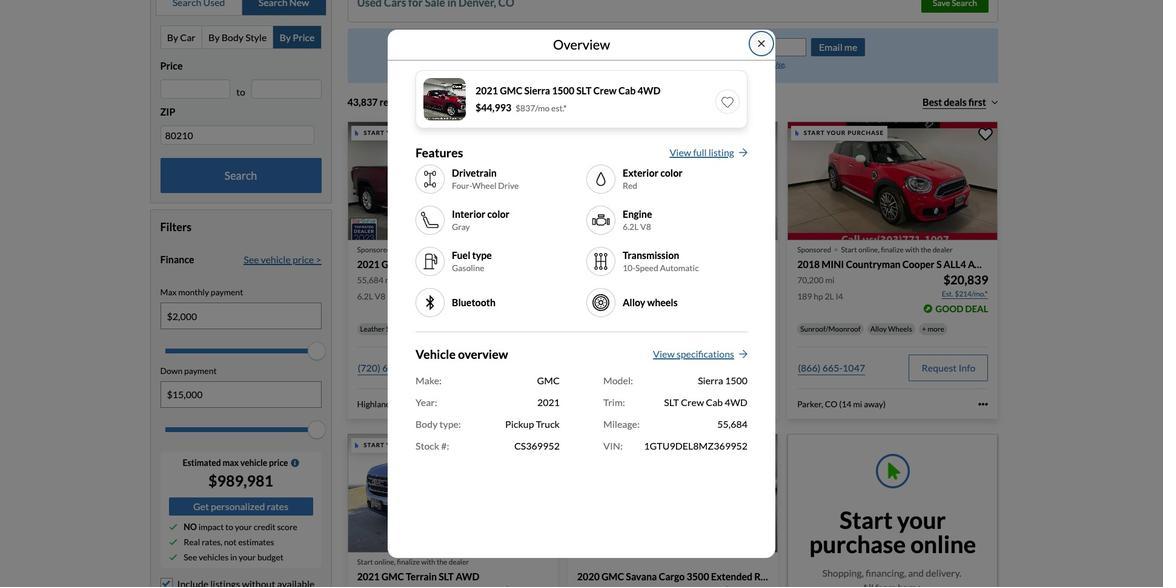 Task type: describe. For each thing, give the bounding box(es) containing it.
co right denver,
[[467, 97, 482, 108]]

sponsored · start online, finalize with the dealer 2018 mini countryman cooper s all4 awd
[[797, 237, 992, 270]]

rwd
[[754, 571, 778, 583]]

interior color gray
[[452, 208, 510, 232]]

overview dialog
[[388, 29, 776, 558]]

2 horizontal spatial 4wd
[[725, 397, 748, 408]]

our
[[672, 60, 683, 69]]

privacy policy link
[[685, 60, 729, 69]]

arrow right image for features
[[739, 148, 748, 157]]

wheels for clearshift
[[431, 325, 455, 334]]

rates
[[267, 501, 288, 513]]

delivery.
[[926, 568, 962, 579]]

co left (29 at the bottom of page
[[625, 399, 637, 409]]

specifications
[[677, 348, 734, 360]]

vehicles
[[199, 553, 229, 563]]

1 horizontal spatial to
[[236, 86, 245, 98]]

you
[[631, 60, 643, 69]]

ellipsis h image for clearshift
[[539, 400, 548, 409]]

listings
[[594, 42, 621, 53]]

info for clearshift
[[518, 362, 536, 374]]

purchase
[[810, 531, 906, 558]]

1 horizontal spatial bluetooth
[[632, 325, 664, 334]]

2 horizontal spatial cab
[[706, 397, 723, 408]]

sierra inside the sponsored by clearshift 2021 gmc sierra 1500 slt crew cab 4wd
[[406, 259, 432, 270]]

more for clearshift
[[470, 325, 487, 334]]

2021 inside the sponsored by clearshift 2021 gmc sierra 1500 slt crew cab 4wd
[[357, 259, 380, 270]]

2 vertical spatial price
[[269, 458, 288, 468]]

start inside sponsored · start online, finalize with the dealer 2018 mini countryman cooper s all4 awd
[[841, 245, 857, 254]]

awd inside 'start online, finalize with the dealer 2021 gmc terrain slt awd'
[[456, 571, 480, 583]]

0 vertical spatial payment
[[211, 287, 243, 298]]

2 good from the left
[[936, 303, 964, 314]]

4wd inside the sponsored by clearshift 2021 gmc sierra 1500 slt crew cab 4wd
[[519, 259, 542, 270]]

agree
[[645, 60, 663, 69]]

(720) 619-8668 button
[[577, 355, 646, 382]]

model:
[[603, 375, 633, 386]]

·
[[834, 237, 839, 259]]

2 more from the left
[[739, 325, 756, 334]]

more for ·
[[928, 325, 944, 334]]

check image
[[169, 554, 177, 562]]

$837/mo
[[516, 103, 550, 113]]

slt inside the sponsored by clearshift 2021 gmc sierra 1500 slt crew cab 4wd
[[458, 259, 473, 270]]

6.2l inside 55,684 mi 6.2l v8
[[357, 291, 373, 302]]

vin:
[[603, 440, 623, 452]]

request info for clearshift
[[482, 362, 536, 374]]

wheels for ·
[[888, 325, 912, 334]]

605-
[[382, 362, 403, 374]]

by price tab
[[274, 26, 321, 49]]

email for email me price drops and new listings for these results.
[[480, 42, 501, 53]]

away) for (8 mi away)
[[457, 399, 479, 409]]

speed
[[636, 263, 658, 273]]

(866) 665-1047
[[798, 362, 865, 374]]

start online, finalize with the dealer 2021 gmc terrain slt awd
[[357, 558, 480, 583]]

voyager
[[641, 259, 677, 270]]

stock #:
[[416, 440, 449, 452]]

by for by body style
[[208, 31, 220, 43]]

2021 gmc sierra 1500 slt crew cab 4wd image
[[424, 78, 466, 121]]

seats
[[386, 325, 403, 334]]

sponsored by clearshift 2021 gmc sierra 1500 slt crew cab 4wd
[[357, 245, 542, 270]]

the inside sponsored · start online, finalize with the dealer 2018 mini countryman cooper s all4 awd
[[921, 245, 931, 254]]

fuel
[[452, 249, 470, 261]]

engine image
[[591, 211, 611, 230]]

estimated max vehicle price
[[183, 458, 288, 468]]

tab list containing by car
[[160, 26, 321, 49]]

finance
[[160, 254, 194, 266]]

2 horizontal spatial to
[[664, 60, 671, 69]]

mouse pointer image
[[795, 130, 799, 136]]

parker,
[[797, 399, 823, 409]]

by body style
[[208, 31, 267, 43]]

by
[[393, 245, 400, 254]]

clicking
[[569, 60, 593, 69]]

dealer inside sponsored · start online, finalize with the dealer 2018 mini countryman cooper s all4 awd
[[933, 245, 953, 254]]

transmission
[[623, 249, 679, 261]]

clearshift
[[402, 245, 435, 254]]

fuel type image
[[420, 252, 440, 271]]

0 vertical spatial tab list
[[155, 0, 326, 16]]

2 request info from the left
[[702, 362, 756, 374]]

by for by price
[[280, 31, 291, 43]]

billet silver metallic clearcoat 2021 chrysler voyager lxi fwd minivan front-wheel drive 9-speed automatic image
[[568, 122, 778, 240]]

ZIP telephone field
[[160, 126, 314, 145]]

0 horizontal spatial and
[[560, 42, 574, 53]]

co left the (14
[[825, 399, 838, 409]]

2 vertical spatial to
[[225, 522, 233, 533]]

bluetooth inside overview dialog
[[452, 297, 496, 308]]

1 vertical spatial price
[[160, 60, 183, 72]]

mouse pointer image for 2021 gmc sierra 1500 slt crew cab 4wd
[[355, 130, 359, 136]]

2 + more from the left
[[733, 325, 756, 334]]

max
[[160, 287, 177, 298]]

chrysler
[[602, 259, 639, 270]]

1gtu9del8mz369952
[[644, 440, 748, 452]]

2021 inside 'start online, finalize with the dealer 2021 gmc terrain slt awd'
[[357, 571, 380, 583]]

sierra 1500
[[698, 375, 748, 386]]

interior color image
[[420, 211, 440, 230]]

four-
[[452, 181, 472, 191]]

overview
[[458, 347, 508, 362]]

dealer inside 'start online, finalize with the dealer 2021 gmc terrain slt awd'
[[449, 558, 469, 567]]

2021 inside sponsored 2021 chrysler voyager lxi fwd 71,921 mi 287 hp 3.6l v6
[[577, 259, 600, 270]]

mini
[[822, 259, 844, 270]]

price for vehicle
[[293, 254, 314, 266]]

all4
[[944, 259, 966, 270]]

4wd inside 2021 gmc sierra 1500 slt crew cab 4wd $44,993 $837/mo est.*
[[638, 85, 661, 96]]

by price
[[280, 31, 315, 43]]

arrow right image for vehicle overview
[[739, 350, 748, 359]]

results
[[380, 97, 409, 108]]

features
[[416, 145, 463, 160]]

by car tab
[[161, 26, 202, 49]]

sponsored for by
[[357, 245, 391, 254]]

color for exterior color
[[661, 167, 683, 178]]

71,921
[[577, 275, 604, 285]]

1 horizontal spatial and
[[730, 60, 742, 69]]

(866)
[[798, 362, 821, 374]]

leather
[[360, 325, 385, 334]]

2 alloy wheels from the left
[[580, 325, 622, 334]]

see vehicle price >
[[244, 254, 321, 266]]

55,684 for 55,684
[[718, 419, 748, 430]]

est.*
[[551, 103, 567, 113]]

co left (8
[[423, 399, 435, 409]]

me for email me
[[845, 41, 858, 53]]

denver, co button
[[419, 97, 482, 108]]

request info button for clearshift
[[469, 355, 548, 382]]

terms
[[744, 60, 763, 69]]

see vehicles in your budget
[[184, 553, 284, 563]]

gmc inside 'start online, finalize with the dealer 2021 gmc terrain slt awd'
[[382, 571, 404, 583]]

(866) 665-1047 button
[[797, 355, 866, 382]]

interior
[[452, 208, 486, 220]]

transmission 10-speed automatic
[[623, 249, 699, 273]]

gmc inside the sponsored by clearshift 2021 gmc sierra 1500 slt crew cab 4wd
[[382, 259, 404, 270]]

mi right (29 at the bottom of page
[[653, 399, 662, 409]]

gmc right 2020 on the bottom of page
[[602, 571, 624, 583]]

(720) 605-6590
[[358, 362, 425, 374]]

online, inside 'start online, finalize with the dealer 2021 gmc terrain slt awd'
[[374, 558, 396, 567]]

in
[[230, 553, 237, 563]]

crew inside 2021 gmc sierra 1500 slt crew cab 4wd $44,993 $837/mo est.*
[[593, 85, 617, 96]]

$214/mo.*
[[955, 290, 988, 299]]

mi right (8
[[446, 399, 455, 409]]

highlands ranch, co (8 mi away)
[[357, 399, 479, 409]]

1047
[[843, 362, 865, 374]]

automatic
[[660, 263, 699, 273]]

type
[[472, 249, 492, 261]]

red 2021 gmc sierra 1500 slt crew cab 4wd pickup truck four-wheel drive 10-speed automatic image
[[347, 122, 558, 240]]

slt inside 2021 gmc sierra 1500 slt crew cab 4wd $44,993 $837/mo est.*
[[576, 85, 592, 96]]

alloy wheels for ·
[[871, 325, 912, 334]]

not
[[224, 537, 237, 548]]

of
[[764, 60, 771, 69]]

sunroof/moonroof
[[800, 325, 861, 334]]

sponsored for ·
[[797, 245, 831, 254]]

for
[[622, 42, 633, 53]]

alloy wheels image
[[591, 293, 611, 313]]

price inside tab
[[293, 31, 315, 43]]

by body style tab
[[202, 26, 274, 49]]

credit
[[254, 522, 276, 533]]

2 request from the left
[[702, 362, 737, 374]]

the inside 'start online, finalize with the dealer 2021 gmc terrain slt awd'
[[437, 558, 447, 567]]

2 vertical spatial crew
[[681, 397, 704, 408]]

finalize inside sponsored · start online, finalize with the dealer 2018 mini countryman cooper s all4 awd
[[881, 245, 904, 254]]

backup
[[674, 325, 697, 334]]

zip
[[160, 106, 175, 118]]

0 vertical spatial vehicle
[[261, 254, 291, 266]]

impact
[[199, 522, 224, 533]]

mi inside sponsored 2021 chrysler voyager lxi fwd 71,921 mi 287 hp 3.6l v6
[[605, 275, 614, 285]]

listing
[[709, 147, 734, 158]]

drivetrain four-wheel drive
[[452, 167, 519, 191]]

mi inside 55,684 mi 6.2l v8
[[385, 275, 394, 285]]

max
[[223, 458, 239, 468]]

body inside overview dialog
[[416, 419, 438, 430]]

style
[[245, 31, 267, 43]]

gmc inside 2021 gmc sierra 1500 slt crew cab 4wd $44,993 $837/mo est.*
[[500, 85, 523, 96]]

fuel type gasoline
[[452, 249, 492, 273]]

alloy wheels for clearshift
[[413, 325, 455, 334]]

year:
[[416, 397, 437, 408]]

monthly
[[178, 287, 209, 298]]

2020 gmc savana cargo 3500 extended rwd link
[[568, 435, 778, 588]]

cab inside the sponsored by clearshift 2021 gmc sierra 1500 slt crew cab 4wd
[[500, 259, 517, 270]]

cab inside 2021 gmc sierra 1500 slt crew cab 4wd $44,993 $837/mo est.*
[[619, 85, 636, 96]]

Email email field
[[691, 39, 806, 56]]

engine
[[623, 208, 652, 220]]

3500
[[687, 571, 709, 583]]

Enter maximum price number field
[[251, 80, 321, 99]]



Task type: locate. For each thing, give the bounding box(es) containing it.
by clicking "email me," you agree to our privacy policy and terms of use .
[[560, 60, 786, 69]]

online, inside sponsored · start online, finalize with the dealer 2018 mini countryman cooper s all4 awd
[[859, 245, 880, 254]]

hp inside 70,200 mi 189 hp 2l i4
[[814, 291, 823, 302]]

6.2l down "engine" at the right top of the page
[[623, 222, 639, 232]]

1 horizontal spatial sierra
[[524, 85, 550, 96]]

finalize up countryman
[[881, 245, 904, 254]]

body left style
[[222, 31, 244, 43]]

the up terrain
[[437, 558, 447, 567]]

1 sponsored from the left
[[357, 245, 391, 254]]

0 vertical spatial cab
[[619, 85, 636, 96]]

see for see vehicles in your budget
[[184, 553, 197, 563]]

payment up max monthly payment text box
[[211, 287, 243, 298]]

2 good deal from the left
[[936, 303, 989, 314]]

3 request info button from the left
[[909, 355, 989, 382]]

2 vertical spatial and
[[908, 568, 924, 579]]

2021 up $44,993 on the top of the page
[[476, 85, 498, 96]]

view down backup
[[653, 348, 675, 360]]

2 ellipsis h image from the left
[[979, 400, 989, 409]]

gmc up $44,993 on the top of the page
[[500, 85, 523, 96]]

body inside tab
[[222, 31, 244, 43]]

.
[[785, 60, 786, 69]]

hp right 287
[[594, 291, 603, 302]]

3 info from the left
[[959, 362, 976, 374]]

mouse pointer image for 2021 gmc terrain slt awd
[[355, 443, 359, 449]]

with inside sponsored · start online, finalize with the dealer 2018 mini countryman cooper s all4 awd
[[905, 245, 919, 254]]

1 horizontal spatial price
[[293, 254, 314, 266]]

start inside the "start your purchase online"
[[840, 506, 893, 534]]

0 horizontal spatial good
[[495, 303, 523, 314]]

1 horizontal spatial request info button
[[689, 355, 768, 382]]

55,684 inside overview dialog
[[718, 419, 748, 430]]

1 horizontal spatial more
[[739, 325, 756, 334]]

price down by car tab
[[160, 60, 183, 72]]

sponsored up 2018
[[797, 245, 831, 254]]

1 horizontal spatial 55,684
[[718, 419, 748, 430]]

stock
[[416, 440, 439, 452]]

1 vertical spatial color
[[487, 208, 510, 220]]

1 more from the left
[[470, 325, 487, 334]]

2 horizontal spatial sierra
[[698, 375, 723, 386]]

arrow right image inside view full listing link
[[739, 148, 748, 157]]

price left drops
[[516, 42, 535, 53]]

1 vertical spatial start
[[840, 506, 893, 534]]

color
[[661, 167, 683, 178], [487, 208, 510, 220]]

chili red 2018 mini countryman cooper s all4 awd suv / crossover all-wheel drive manual image
[[788, 122, 998, 240]]

price left info circle icon
[[269, 458, 288, 468]]

tab up by price
[[242, 0, 326, 15]]

bluetooth image
[[420, 293, 440, 313]]

1 horizontal spatial awd
[[968, 259, 992, 270]]

2 request info button from the left
[[689, 355, 768, 382]]

crew right fuel
[[475, 259, 498, 270]]

0 vertical spatial finalize
[[881, 245, 904, 254]]

43,837 results
[[347, 97, 409, 108]]

away) for (29 mi away)
[[664, 399, 685, 409]]

to up zip telephone field
[[236, 86, 245, 98]]

mouse pointer image
[[355, 130, 359, 136], [355, 443, 359, 449]]

and inside "shopping, financing, and delivery. all from home."
[[908, 568, 924, 579]]

gmc left terrain
[[382, 571, 404, 583]]

clearshift image
[[480, 211, 558, 240]]

0 horizontal spatial awd
[[456, 571, 480, 583]]

2 vertical spatial start
[[357, 558, 373, 567]]

0 vertical spatial sierra
[[524, 85, 550, 96]]

request
[[482, 362, 517, 374], [702, 362, 737, 374], [922, 362, 957, 374]]

see for see vehicle price >
[[244, 254, 259, 266]]

(720) for (720) 619-8668
[[578, 362, 601, 374]]

2 horizontal spatial wheels
[[888, 325, 912, 334]]

1 vertical spatial see
[[184, 553, 197, 563]]

1 vertical spatial to
[[236, 86, 245, 98]]

1 vertical spatial 1500
[[434, 259, 456, 270]]

bluetooth down gasoline
[[452, 297, 496, 308]]

(720) 605-6590 button
[[357, 355, 426, 382]]

1 vertical spatial the
[[437, 558, 447, 567]]

arrow right image right listing
[[739, 148, 748, 157]]

v8 inside 55,684 mi 6.2l v8
[[375, 291, 386, 302]]

request info for ·
[[922, 362, 976, 374]]

slt inside 'start online, finalize with the dealer 2021 gmc terrain slt awd'
[[439, 571, 454, 583]]

2 + from the left
[[733, 325, 737, 334]]

finalize up terrain
[[397, 558, 420, 567]]

by left car
[[167, 31, 178, 43]]

sponsored for 2021
[[577, 245, 611, 254]]

color right interior
[[487, 208, 510, 220]]

and right "policy"
[[730, 60, 742, 69]]

tab up car
[[156, 0, 242, 15]]

real
[[184, 537, 200, 548]]

1 request info button from the left
[[469, 355, 548, 382]]

Max monthly payment text field
[[161, 304, 321, 329]]

2020 gmc savana cargo 3500 extended rwd
[[577, 571, 778, 583]]

with inside 'start online, finalize with the dealer 2021 gmc terrain slt awd'
[[421, 558, 435, 567]]

1 vertical spatial vehicle
[[240, 458, 267, 468]]

your up estimates
[[235, 522, 252, 533]]

arrow right image inside view specifications link
[[739, 350, 748, 359]]

with up terrain
[[421, 558, 435, 567]]

0 horizontal spatial request info button
[[469, 355, 548, 382]]

lxi
[[679, 259, 693, 270]]

2021 inside 2021 gmc sierra 1500 slt crew cab 4wd $44,993 $837/mo est.*
[[476, 85, 498, 96]]

your up delivery. in the right of the page
[[897, 506, 946, 534]]

price
[[293, 31, 315, 43], [160, 60, 183, 72]]

55,684 mi 6.2l v8
[[357, 275, 394, 302]]

1 horizontal spatial ellipsis h image
[[979, 400, 989, 409]]

info
[[518, 362, 536, 374], [739, 362, 756, 374], [959, 362, 976, 374]]

bluetooth
[[452, 297, 496, 308], [632, 325, 664, 334]]

check image
[[169, 523, 177, 532], [169, 538, 177, 547]]

0 horizontal spatial more
[[470, 325, 487, 334]]

by for by car
[[167, 31, 178, 43]]

0 vertical spatial crew
[[593, 85, 617, 96]]

0 vertical spatial 4wd
[[638, 85, 661, 96]]

1 away) from the left
[[457, 399, 479, 409]]

est.
[[942, 290, 954, 299]]

0 vertical spatial arrow right image
[[739, 148, 748, 157]]

by
[[167, 31, 178, 43], [208, 31, 220, 43], [280, 31, 291, 43], [560, 60, 568, 69]]

1 horizontal spatial wheels
[[598, 325, 622, 334]]

gmc down by
[[382, 259, 404, 270]]

0 vertical spatial 6.2l
[[623, 222, 639, 232]]

2 mouse pointer image from the top
[[355, 443, 359, 449]]

0 vertical spatial 55,684
[[357, 275, 384, 285]]

mi down the "mini"
[[825, 275, 835, 285]]

1 request info from the left
[[482, 362, 536, 374]]

away) right (29 at the bottom of page
[[664, 399, 685, 409]]

and up the home.
[[908, 568, 924, 579]]

info circle image
[[291, 459, 299, 468]]

1 good deal from the left
[[495, 303, 548, 314]]

sierra inside 2021 gmc sierra 1500 slt crew cab 4wd $44,993 $837/mo est.*
[[524, 85, 550, 96]]

transmission image
[[591, 252, 611, 271]]

me,"
[[617, 60, 630, 69]]

+ more right the camera
[[733, 325, 756, 334]]

sierra up slt crew cab 4wd
[[698, 375, 723, 386]]

payment right the down
[[184, 366, 217, 376]]

hp
[[594, 291, 603, 302], [814, 291, 823, 302]]

alloy inside overview dialog
[[623, 297, 646, 308]]

55,684 for 55,684 mi 6.2l v8
[[357, 275, 384, 285]]

0 horizontal spatial v8
[[375, 291, 386, 302]]

me for email me price drops and new listings for these results.
[[503, 42, 515, 53]]

v8 down "engine" at the right top of the page
[[640, 222, 651, 232]]

0 horizontal spatial info
[[518, 362, 536, 374]]

mouse pointer image down the highlands
[[355, 443, 359, 449]]

2 vertical spatial cab
[[706, 397, 723, 408]]

0 horizontal spatial request
[[482, 362, 517, 374]]

0 horizontal spatial 6.2l
[[357, 291, 373, 302]]

1 horizontal spatial color
[[661, 167, 683, 178]]

info for ·
[[959, 362, 976, 374]]

1 horizontal spatial good deal
[[936, 303, 989, 314]]

away) right the (14
[[864, 399, 886, 409]]

1 ellipsis h image from the left
[[539, 400, 548, 409]]

1 tab from the left
[[156, 0, 242, 15]]

2021
[[476, 85, 498, 96], [357, 259, 380, 270], [577, 259, 600, 270], [537, 397, 560, 408], [357, 571, 380, 583]]

+ more up the overview
[[465, 325, 487, 334]]

price left >
[[293, 254, 314, 266]]

by right style
[[280, 31, 291, 43]]

mi right the (14
[[853, 399, 862, 409]]

view for vehicle overview
[[653, 348, 675, 360]]

(29
[[639, 399, 651, 409]]

$20,839 est. $214/mo.*
[[942, 273, 989, 299]]

0 horizontal spatial body
[[222, 31, 244, 43]]

ellipsis h image for ·
[[979, 400, 989, 409]]

2 tab from the left
[[242, 0, 326, 15]]

all
[[862, 582, 874, 588]]

1 horizontal spatial sponsored
[[577, 245, 611, 254]]

bluetooth down alloy wheels
[[632, 325, 664, 334]]

6.2l up 'leather'
[[357, 291, 373, 302]]

1 vertical spatial payment
[[184, 366, 217, 376]]

2 hp from the left
[[814, 291, 823, 302]]

full
[[693, 147, 707, 158]]

1 horizontal spatial online,
[[859, 245, 880, 254]]

arrow right image up sierra 1500
[[739, 350, 748, 359]]

1 horizontal spatial price
[[293, 31, 315, 43]]

hp left 2l
[[814, 291, 823, 302]]

finalize inside 'start online, finalize with the dealer 2021 gmc terrain slt awd'
[[397, 558, 420, 567]]

(720) left 605-
[[358, 362, 380, 374]]

1 horizontal spatial cab
[[619, 85, 636, 96]]

1 horizontal spatial +
[[733, 325, 737, 334]]

trim:
[[603, 397, 625, 408]]

0 horizontal spatial crew
[[475, 259, 498, 270]]

0 vertical spatial dealer
[[933, 245, 953, 254]]

sierra down clearshift
[[406, 259, 432, 270]]

2 horizontal spatial info
[[959, 362, 976, 374]]

(720)
[[358, 362, 380, 374], [578, 362, 601, 374]]

red
[[623, 181, 638, 191]]

color for interior color
[[487, 208, 510, 220]]

alloy right 3.6l
[[623, 297, 646, 308]]

1 + more from the left
[[465, 325, 487, 334]]

0 vertical spatial bluetooth
[[452, 297, 496, 308]]

quicksilver metallic 2021 gmc terrain slt awd suv / crossover four-wheel drive 9-speed automatic image
[[347, 435, 558, 553]]

me inside button
[[845, 41, 858, 53]]

crew
[[593, 85, 617, 96], [475, 259, 498, 270], [681, 397, 704, 408]]

sponsored up the chrysler
[[577, 245, 611, 254]]

summit white 2020 gmc savana cargo 3500 extended rwd van rear-wheel drive automatic image
[[568, 435, 778, 553]]

1 vertical spatial body
[[416, 419, 438, 430]]

2 wheels from the left
[[598, 325, 622, 334]]

1 vertical spatial bluetooth
[[632, 325, 664, 334]]

by left clicking
[[560, 60, 568, 69]]

check image left the no
[[169, 523, 177, 532]]

0 horizontal spatial 4wd
[[519, 259, 542, 270]]

email for email me
[[819, 41, 843, 53]]

0 horizontal spatial wheels
[[431, 325, 455, 334]]

1500 inside the sponsored by clearshift 2021 gmc sierra 1500 slt crew cab 4wd
[[434, 259, 456, 270]]

1500 inside 2021 gmc sierra 1500 slt crew cab 4wd $44,993 $837/mo est.*
[[552, 85, 575, 96]]

start
[[841, 245, 857, 254], [840, 506, 893, 534], [357, 558, 373, 567]]

gasoline
[[452, 263, 484, 273]]

Price number field
[[160, 80, 230, 99]]

2 check image from the top
[[169, 538, 177, 547]]

0 vertical spatial to
[[664, 60, 671, 69]]

sponsored inside sponsored · start online, finalize with the dealer 2018 mini countryman cooper s all4 awd
[[797, 245, 831, 254]]

3 sponsored from the left
[[797, 245, 831, 254]]

0 horizontal spatial deal
[[525, 303, 548, 314]]

fort
[[577, 399, 593, 409]]

2 (720) from the left
[[578, 362, 601, 374]]

no
[[184, 522, 197, 533]]

1 hp from the left
[[594, 291, 603, 302]]

mi down by
[[385, 275, 394, 285]]

2 horizontal spatial more
[[928, 325, 944, 334]]

your right in
[[239, 553, 256, 563]]

1 request from the left
[[482, 362, 517, 374]]

request info button for ·
[[909, 355, 989, 382]]

email inside button
[[819, 41, 843, 53]]

use
[[772, 60, 785, 69]]

70,200 mi 189 hp 2l i4
[[797, 275, 843, 302]]

Down payment text field
[[161, 382, 321, 408]]

1 horizontal spatial (720)
[[578, 362, 601, 374]]

2 vertical spatial 1500
[[725, 375, 748, 386]]

0 horizontal spatial request info
[[482, 362, 536, 374]]

real rates, not estimates
[[184, 537, 274, 548]]

color inside exterior color red
[[661, 167, 683, 178]]

0 horizontal spatial + more
[[465, 325, 487, 334]]

3 request info from the left
[[922, 362, 976, 374]]

ranch,
[[396, 399, 421, 409]]

0 vertical spatial 1500
[[552, 85, 575, 96]]

color right exterior
[[661, 167, 683, 178]]

alloy right seats
[[413, 325, 429, 334]]

fort lupton, co (29 mi away)
[[577, 399, 685, 409]]

0 horizontal spatial (720)
[[358, 362, 380, 374]]

4wd down the clearshift image at the top
[[519, 259, 542, 270]]

sponsored inside sponsored 2021 chrysler voyager lxi fwd 71,921 mi 287 hp 3.6l v6
[[577, 245, 611, 254]]

sponsored inside the sponsored by clearshift 2021 gmc sierra 1500 slt crew cab 4wd
[[357, 245, 391, 254]]

>
[[316, 254, 321, 266]]

crew down sierra 1500
[[681, 397, 704, 408]]

+ more for clearshift
[[465, 325, 487, 334]]

2 horizontal spatial crew
[[681, 397, 704, 408]]

1 vertical spatial with
[[421, 558, 435, 567]]

awd right terrain
[[456, 571, 480, 583]]

0 vertical spatial and
[[560, 42, 574, 53]]

hp inside sponsored 2021 chrysler voyager lxi fwd 71,921 mi 287 hp 3.6l v6
[[594, 291, 603, 302]]

more right the camera
[[739, 325, 756, 334]]

2021 up 55,684 mi 6.2l v8
[[357, 259, 380, 270]]

start inside 'start online, finalize with the dealer 2021 gmc terrain slt awd'
[[357, 558, 373, 567]]

mi
[[385, 275, 394, 285], [605, 275, 614, 285], [825, 275, 835, 285], [446, 399, 455, 409], [653, 399, 662, 409], [853, 399, 862, 409]]

mileage:
[[603, 419, 640, 430]]

2 deal from the left
[[965, 303, 989, 314]]

good deal down the est. $214/mo.* button
[[936, 303, 989, 314]]

request for ·
[[922, 362, 957, 374]]

0 vertical spatial the
[[921, 245, 931, 254]]

tab list
[[155, 0, 326, 16], [160, 26, 321, 49]]

mouse pointer image down 43,837
[[355, 130, 359, 136]]

189
[[797, 291, 812, 302]]

+ for clearshift
[[465, 325, 469, 334]]

see
[[244, 254, 259, 266], [184, 553, 197, 563]]

$20,839
[[944, 273, 989, 287]]

cab
[[619, 85, 636, 96], [500, 259, 517, 270], [706, 397, 723, 408]]

to up real rates, not estimates
[[225, 522, 233, 533]]

wheels
[[431, 325, 455, 334], [598, 325, 622, 334], [888, 325, 912, 334]]

email
[[819, 41, 843, 53], [480, 42, 501, 53]]

start for start online, finalize with the dealer 2021 gmc terrain slt awd
[[357, 558, 373, 567]]

exterior color image
[[591, 170, 611, 189]]

alloy down alloy wheels image
[[580, 325, 597, 334]]

your inside the "start your purchase online"
[[897, 506, 946, 534]]

1 + from the left
[[465, 325, 469, 334]]

0 vertical spatial awd
[[968, 259, 992, 270]]

away) up type:
[[457, 399, 479, 409]]

alloy wheels
[[623, 297, 678, 308]]

1 check image from the top
[[169, 523, 177, 532]]

backup camera
[[674, 325, 724, 334]]

1 vertical spatial 4wd
[[519, 259, 542, 270]]

see up max monthly payment text box
[[244, 254, 259, 266]]

0 vertical spatial see
[[244, 254, 259, 266]]

1 vertical spatial online,
[[374, 558, 396, 567]]

+ more down the est.
[[922, 325, 944, 334]]

+ more for ·
[[922, 325, 944, 334]]

camera
[[699, 325, 724, 334]]

tab
[[156, 0, 242, 15], [242, 0, 326, 15]]

awd inside sponsored · start online, finalize with the dealer 2018 mini countryman cooper s all4 awd
[[968, 259, 992, 270]]

sponsored left by
[[357, 245, 391, 254]]

1 info from the left
[[518, 362, 536, 374]]

more down the est.
[[928, 325, 944, 334]]

1 vertical spatial cab
[[500, 259, 517, 270]]

1 vertical spatial 6.2l
[[357, 291, 373, 302]]

3 more from the left
[[928, 325, 944, 334]]

your for no impact to your credit score
[[235, 522, 252, 533]]

your for see vehicles in your budget
[[239, 553, 256, 563]]

1 horizontal spatial me
[[845, 41, 858, 53]]

0 horizontal spatial good deal
[[495, 303, 548, 314]]

55,684 down slt crew cab 4wd
[[718, 419, 748, 430]]

truck
[[536, 419, 560, 430]]

good deal up the overview
[[495, 303, 548, 314]]

ellipsis h image
[[539, 400, 548, 409], [979, 400, 989, 409]]

color inside interior color gray
[[487, 208, 510, 220]]

pickup
[[505, 419, 534, 430]]

2 away) from the left
[[664, 399, 685, 409]]

alloy right sunroof/moonroof
[[871, 325, 887, 334]]

car
[[180, 31, 196, 43]]

(720) for (720) 605-6590
[[358, 362, 380, 374]]

"email
[[595, 60, 615, 69]]

1 horizontal spatial info
[[739, 362, 756, 374]]

estimated
[[183, 458, 221, 468]]

2 horizontal spatial request info
[[922, 362, 976, 374]]

close modal overview image
[[757, 38, 766, 48]]

1 vertical spatial 55,684
[[718, 419, 748, 430]]

1 arrow right image from the top
[[739, 148, 748, 157]]

3 alloy wheels from the left
[[871, 325, 912, 334]]

cooper
[[903, 259, 935, 270]]

these
[[635, 42, 656, 53]]

0 horizontal spatial price
[[160, 60, 183, 72]]

parker, co (14 mi away)
[[797, 399, 886, 409]]

cs369952
[[514, 440, 560, 452]]

3 request from the left
[[922, 362, 957, 374]]

1 good from the left
[[495, 303, 523, 314]]

(720) 619-8668
[[578, 362, 645, 374]]

view left the full
[[670, 147, 691, 158]]

6.2l inside 'engine 6.2l v8'
[[623, 222, 639, 232]]

view for features
[[670, 147, 691, 158]]

and left new
[[560, 42, 574, 53]]

1 horizontal spatial away)
[[664, 399, 685, 409]]

v8 inside 'engine 6.2l v8'
[[640, 222, 651, 232]]

i4
[[836, 291, 843, 302]]

terrain
[[406, 571, 437, 583]]

start for start your purchase online
[[840, 506, 893, 534]]

v8
[[640, 222, 651, 232], [375, 291, 386, 302]]

2021 up 71,921
[[577, 259, 600, 270]]

1 horizontal spatial deal
[[965, 303, 989, 314]]

$44,993
[[476, 102, 512, 113]]

2 sponsored from the left
[[577, 245, 611, 254]]

2 horizontal spatial request info button
[[909, 355, 989, 382]]

terms of use link
[[744, 60, 785, 69]]

0 horizontal spatial to
[[225, 522, 233, 533]]

vehicle up the $989,981
[[240, 458, 267, 468]]

see down the real
[[184, 553, 197, 563]]

sponsored 2021 chrysler voyager lxi fwd 71,921 mi 287 hp 3.6l v6
[[577, 245, 718, 302]]

good down the est.
[[936, 303, 964, 314]]

3 away) from the left
[[864, 399, 886, 409]]

price for me
[[516, 42, 535, 53]]

1 vertical spatial arrow right image
[[739, 350, 748, 359]]

mi inside 70,200 mi 189 hp 2l i4
[[825, 275, 835, 285]]

2 horizontal spatial and
[[908, 568, 924, 579]]

3 + more from the left
[[922, 325, 944, 334]]

0 horizontal spatial alloy wheels
[[413, 325, 455, 334]]

drivetrain image
[[420, 170, 440, 189]]

1 alloy wheels from the left
[[413, 325, 455, 334]]

43,837
[[347, 97, 378, 108]]

3 + from the left
[[922, 325, 926, 334]]

55,684
[[357, 275, 384, 285], [718, 419, 748, 430]]

map marker alt image
[[419, 98, 427, 107]]

1 horizontal spatial good
[[936, 303, 964, 314]]

price right style
[[293, 31, 315, 43]]

55,684 up 'leather'
[[357, 275, 384, 285]]

0 vertical spatial online,
[[859, 245, 880, 254]]

by car
[[167, 31, 196, 43]]

personalized
[[211, 501, 265, 513]]

2 info from the left
[[739, 362, 756, 374]]

good
[[495, 303, 523, 314], [936, 303, 964, 314]]

vehicle left >
[[261, 254, 291, 266]]

2021 up truck
[[537, 397, 560, 408]]

rates,
[[202, 537, 222, 548]]

1 deal from the left
[[525, 303, 548, 314]]

0 horizontal spatial sponsored
[[357, 245, 391, 254]]

start your purchase online
[[810, 506, 976, 558]]

arrow right image
[[739, 148, 748, 157], [739, 350, 748, 359]]

2 horizontal spatial request
[[922, 362, 957, 374]]

extended
[[711, 571, 753, 583]]

0 horizontal spatial ellipsis h image
[[539, 400, 548, 409]]

the up cooper
[[921, 245, 931, 254]]

1 mouse pointer image from the top
[[355, 130, 359, 136]]

crew inside the sponsored by clearshift 2021 gmc sierra 1500 slt crew cab 4wd
[[475, 259, 498, 270]]

0 horizontal spatial with
[[421, 558, 435, 567]]

good deal
[[495, 303, 548, 314], [936, 303, 989, 314]]

0 horizontal spatial color
[[487, 208, 510, 220]]

good up the overview
[[495, 303, 523, 314]]

body
[[222, 31, 244, 43], [416, 419, 438, 430]]

4wd down agree
[[638, 85, 661, 96]]

denver, co
[[432, 97, 482, 108]]

+ for ·
[[922, 325, 926, 334]]

to left our
[[664, 60, 671, 69]]

by inside tab
[[280, 31, 291, 43]]

1 (720) from the left
[[358, 362, 380, 374]]

request for clearshift
[[482, 362, 517, 374]]

awd up '$20,839' at the top of page
[[968, 259, 992, 270]]

2 horizontal spatial alloy wheels
[[871, 325, 912, 334]]

make:
[[416, 375, 442, 386]]

mi up 3.6l
[[605, 275, 614, 285]]

1 horizontal spatial 6.2l
[[623, 222, 639, 232]]

2021 left terrain
[[357, 571, 380, 583]]

cab right type
[[500, 259, 517, 270]]

(720) left 619-
[[578, 362, 601, 374]]

2 arrow right image from the top
[[739, 350, 748, 359]]

0 horizontal spatial hp
[[594, 291, 603, 302]]

gmc up truck
[[537, 375, 560, 386]]

1 wheels from the left
[[431, 325, 455, 334]]

with up cooper
[[905, 245, 919, 254]]

55,684 inside 55,684 mi 6.2l v8
[[357, 275, 384, 285]]

check image up check image
[[169, 538, 177, 547]]

0 vertical spatial price
[[293, 31, 315, 43]]

2018
[[797, 259, 820, 270]]

more up the overview
[[470, 325, 487, 334]]

the
[[921, 245, 931, 254], [437, 558, 447, 567]]

3 wheels from the left
[[888, 325, 912, 334]]



Task type: vqa. For each thing, say whether or not it's contained in the screenshot.
the topmost Hyundai
no



